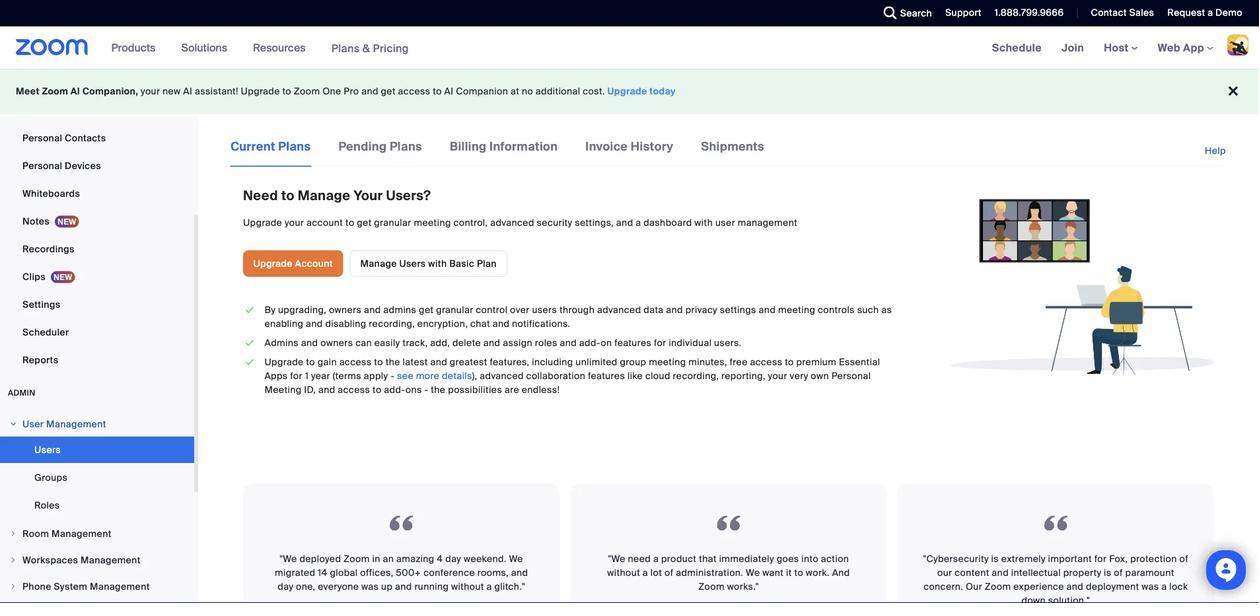 Task type: describe. For each thing, give the bounding box(es) containing it.
personal for personal contacts
[[22, 132, 62, 144]]

users.
[[714, 337, 742, 349]]

features inside ), advanced collaboration features like cloud recording, reporting, your very own personal meeting id, and access to add-ons - the possibilities are endless!
[[588, 370, 625, 382]]

banner containing products
[[0, 26, 1259, 70]]

host button
[[1104, 41, 1138, 55]]

the inside upgrade to gain access to the latest and greatest features, including unlimited group meeting minutes, free access to premium essential apps for 1 year (terms apply -
[[386, 356, 400, 368]]

notes link
[[0, 208, 194, 235]]

user
[[22, 418, 44, 430]]

and right data
[[666, 304, 683, 316]]

and up solution."
[[1067, 581, 1084, 593]]

cost.
[[583, 85, 605, 97]]

phone system management menu item
[[0, 574, 194, 599]]

1 vertical spatial get
[[357, 216, 372, 229]]

important
[[1048, 553, 1092, 565]]

web app button
[[1158, 41, 1214, 55]]

and down 500+
[[395, 581, 412, 593]]

meeting inside upgrade to gain access to the latest and greatest features, including unlimited group meeting minutes, free access to premium essential apps for 1 year (terms apply -
[[649, 356, 686, 368]]

3 ai from the left
[[444, 85, 454, 97]]

"cybersecurity is extremely important for fox, protection of our content and intellectual property is of paramount concern. our zoom experience and deployment was a lock down solution."
[[924, 553, 1189, 603]]

privacy
[[686, 304, 718, 316]]

search button
[[874, 0, 936, 26]]

14
[[318, 567, 328, 579]]

0 vertical spatial with
[[695, 216, 713, 229]]

disabling
[[325, 318, 366, 330]]

today
[[650, 85, 676, 97]]

contact sales
[[1091, 7, 1155, 19]]

to up apply
[[374, 356, 383, 368]]

upgrade down product information navigation
[[241, 85, 280, 97]]

room management menu item
[[0, 521, 194, 546]]

access up reporting,
[[750, 356, 783, 368]]

and up gain
[[301, 337, 318, 349]]

history
[[631, 139, 673, 154]]

granular inside 'by upgrading, owners and admins get granular control over users through advanced data and privacy settings and meeting controls such as enabling and disabling recording, encryption, chat and notifications.'
[[436, 304, 473, 316]]

controls
[[818, 304, 855, 316]]

in
[[372, 553, 380, 565]]

recording, inside ), advanced collaboration features like cloud recording, reporting, your very own personal meeting id, and access to add-ons - the possibilities are endless!
[[673, 370, 719, 382]]

user management menu
[[0, 437, 194, 520]]

checked image for admins
[[243, 336, 257, 350]]

and up the glitch." at the left
[[511, 567, 528, 579]]

latest
[[403, 356, 428, 368]]

add- inside ), advanced collaboration features like cloud recording, reporting, your very own personal meeting id, and access to add-ons - the possibilities are endless!
[[384, 384, 406, 396]]

roles
[[34, 499, 60, 511]]

menu item inside 'side navigation' navigation
[[0, 601, 194, 603]]

additional
[[536, 85, 580, 97]]

current plans
[[231, 139, 311, 154]]

products
[[111, 41, 156, 55]]

zoom right meet
[[42, 85, 68, 97]]

for inside "cybersecurity is extremely important for fox, protection of our content and intellectual property is of paramount concern. our zoom experience and deployment was a lock down solution."
[[1095, 553, 1107, 565]]

settings
[[720, 304, 756, 316]]

experience
[[1014, 581, 1064, 593]]

a left dashboard
[[636, 216, 641, 229]]

users link
[[0, 437, 194, 463]]

assistant!
[[195, 85, 238, 97]]

a up the lot
[[653, 553, 659, 565]]

unlimited
[[576, 356, 618, 368]]

access inside meet zoom ai companion, footer
[[398, 85, 431, 97]]

admins and owners can easily track, add, delete and assign roles and add-on features for individual users.
[[265, 337, 742, 349]]

conference
[[424, 567, 475, 579]]

a inside "we deployed zoom in an amazing 4 day weekend. we migrated 14 global offices, 500+ conference rooms, and day one, everyone was up and running without a glitch."
[[487, 581, 492, 593]]

basic
[[449, 257, 475, 270]]

chat
[[470, 318, 490, 330]]

of inside "we need a product that immediately goes into action without a lot of administration. we want it to work. and zoom works."
[[665, 567, 674, 579]]

billing
[[450, 139, 487, 154]]

1 horizontal spatial of
[[1114, 567, 1123, 579]]

companion,
[[82, 85, 138, 97]]

with inside manage users with basic plan button
[[428, 257, 447, 270]]

enabling
[[265, 318, 303, 330]]

2 ai from the left
[[183, 85, 192, 97]]

meet
[[16, 85, 40, 97]]

delete
[[453, 337, 481, 349]]

get inside 'by upgrading, owners and admins get granular control over users through advanced data and privacy settings and meeting controls such as enabling and disabling recording, encryption, chat and notifications.'
[[419, 304, 434, 316]]

and inside upgrade to gain access to the latest and greatest features, including unlimited group meeting minutes, free access to premium essential apps for 1 year (terms apply -
[[430, 356, 447, 368]]

a left demo
[[1208, 7, 1213, 19]]

deployment
[[1086, 581, 1139, 593]]

to inside ), advanced collaboration features like cloud recording, reporting, your very own personal meeting id, and access to add-ons - the possibilities are endless!
[[373, 384, 382, 396]]

sales
[[1130, 7, 1155, 19]]

protection
[[1131, 553, 1177, 565]]

resources
[[253, 41, 306, 55]]

invoice history link
[[585, 137, 674, 166]]

upgrade for upgrade your account to get granular meeting control, advanced security settings, and a dashboard with user management
[[243, 216, 282, 229]]

was inside "we deployed zoom in an amazing 4 day weekend. we migrated 14 global offices, 500+ conference rooms, and day one, everyone was up and running without a glitch."
[[361, 581, 379, 593]]

to left companion
[[433, 85, 442, 97]]

immediately
[[719, 553, 774, 565]]

0 vertical spatial granular
[[374, 216, 411, 229]]

current
[[231, 139, 275, 154]]

0 horizontal spatial meeting
[[414, 216, 451, 229]]

product
[[661, 553, 697, 565]]

and left admins
[[364, 304, 381, 316]]

upgrading,
[[278, 304, 327, 316]]

zoom inside "we need a product that immediately goes into action without a lot of administration. we want it to work. and zoom works."
[[699, 581, 725, 593]]

an
[[383, 553, 394, 565]]

zoom inside "we deployed zoom in an amazing 4 day weekend. we migrated 14 global offices, 500+ conference rooms, and day one, everyone was up and running without a glitch."
[[344, 553, 370, 565]]

admin menu menu
[[0, 412, 194, 603]]

manage inside button
[[360, 257, 397, 270]]

rooms,
[[478, 567, 509, 579]]

assign
[[503, 337, 533, 349]]

web
[[1158, 41, 1181, 55]]

personal inside ), advanced collaboration features like cloud recording, reporting, your very own personal meeting id, and access to add-ons - the possibilities are endless!
[[832, 370, 871, 382]]

need to manage your users?
[[243, 187, 431, 204]]

running
[[415, 581, 449, 593]]

including
[[532, 356, 573, 368]]

plans for current plans
[[278, 139, 311, 154]]

scheduler
[[22, 326, 69, 338]]

(terms
[[333, 370, 362, 382]]

lock
[[1170, 581, 1188, 593]]

users inside manage users with basic plan button
[[399, 257, 426, 270]]

- inside ), advanced collaboration features like cloud recording, reporting, your very own personal meeting id, and access to add-ons - the possibilities are endless!
[[424, 384, 428, 396]]

apply
[[364, 370, 388, 382]]

pricing
[[373, 41, 409, 55]]

1.888.799.9666 button up schedule
[[985, 0, 1067, 26]]

management down workspaces management menu item
[[90, 580, 150, 593]]

it
[[786, 567, 792, 579]]

contacts
[[65, 132, 106, 144]]

and right settings
[[759, 304, 776, 316]]

schedule
[[992, 41, 1042, 55]]

plan
[[477, 257, 497, 270]]

content
[[955, 567, 990, 579]]

we inside "we deployed zoom in an amazing 4 day weekend. we migrated 14 global offices, 500+ conference rooms, and day one, everyone was up and running without a glitch."
[[509, 553, 523, 565]]

owners for and
[[329, 304, 362, 316]]

0 vertical spatial for
[[654, 337, 666, 349]]

0 vertical spatial day
[[446, 553, 461, 565]]

endless!
[[522, 384, 560, 396]]

right image for user management
[[9, 420, 17, 428]]

year
[[311, 370, 330, 382]]

manage users with basic plan
[[360, 257, 497, 270]]

security
[[537, 216, 573, 229]]

1
[[305, 370, 309, 382]]

room management
[[22, 528, 112, 540]]

and down control
[[493, 318, 510, 330]]

devices
[[65, 160, 101, 172]]

gain
[[318, 356, 337, 368]]

zoom inside "cybersecurity is extremely important for fox, protection of our content and intellectual property is of paramount concern. our zoom experience and deployment was a lock down solution."
[[985, 581, 1011, 593]]

notifications.
[[512, 318, 571, 330]]

0 vertical spatial advanced
[[490, 216, 534, 229]]

main content main content
[[198, 116, 1259, 603]]

account
[[307, 216, 343, 229]]

by upgrading, owners and admins get granular control over users through advanced data and privacy settings and meeting controls such as enabling and disabling recording, encryption, chat and notifications.
[[265, 304, 892, 330]]

1 vertical spatial your
[[285, 216, 304, 229]]

right image for phone
[[9, 583, 17, 591]]

recording, inside 'by upgrading, owners and admins get granular control over users through advanced data and privacy settings and meeting controls such as enabling and disabling recording, encryption, chat and notifications.'
[[369, 318, 415, 330]]

- inside upgrade to gain access to the latest and greatest features, including unlimited group meeting minutes, free access to premium essential apps for 1 year (terms apply -
[[391, 370, 395, 382]]

for inside upgrade to gain access to the latest and greatest features, including unlimited group meeting minutes, free access to premium essential apps for 1 year (terms apply -
[[290, 370, 303, 382]]

"we deployed zoom in an amazing 4 day weekend. we migrated 14 global offices, 500+ conference rooms, and day one, everyone was up and running without a glitch."
[[275, 553, 528, 593]]

on
[[601, 337, 612, 349]]

zoom logo image
[[16, 39, 88, 56]]

and
[[832, 567, 850, 579]]

whiteboards link
[[0, 180, 194, 207]]

without inside "we need a product that immediately goes into action without a lot of administration. we want it to work. and zoom works."
[[607, 567, 640, 579]]

administration.
[[676, 567, 744, 579]]

0 vertical spatial is
[[992, 553, 999, 565]]

right image for workspaces management
[[9, 556, 17, 564]]

admins
[[383, 304, 417, 316]]

management for room management
[[52, 528, 112, 540]]

roles link
[[0, 492, 194, 519]]

like
[[628, 370, 643, 382]]

system
[[54, 580, 87, 593]]

0 vertical spatial features
[[615, 337, 652, 349]]



Task type: locate. For each thing, give the bounding box(es) containing it.
upgrade left account
[[253, 257, 293, 270]]

1 phone from the top
[[22, 104, 51, 116]]

features down the unlimited
[[588, 370, 625, 382]]

2 right image from the top
[[9, 556, 17, 564]]

request a demo
[[1168, 7, 1243, 19]]

support
[[946, 7, 982, 19]]

0 horizontal spatial granular
[[374, 216, 411, 229]]

1.888.799.9666
[[995, 7, 1064, 19]]

cloud
[[645, 370, 671, 382]]

1 horizontal spatial users
[[399, 257, 426, 270]]

1 vertical spatial checked image
[[243, 336, 257, 350]]

phone for phone
[[22, 104, 51, 116]]

1 horizontal spatial for
[[654, 337, 666, 349]]

1 horizontal spatial was
[[1142, 581, 1159, 593]]

1 horizontal spatial is
[[1104, 567, 1112, 579]]

- right ons
[[424, 384, 428, 396]]

1.888.799.9666 button up schedule link
[[995, 7, 1064, 19]]

1 vertical spatial right image
[[9, 583, 17, 591]]

your inside ), advanced collaboration features like cloud recording, reporting, your very own personal meeting id, and access to add-ons - the possibilities are endless!
[[768, 370, 788, 382]]

personal down essential
[[832, 370, 871, 382]]

zoom right 'our'
[[985, 581, 1011, 593]]

0 vertical spatial personal
[[22, 132, 62, 144]]

with left user
[[695, 216, 713, 229]]

"we left need
[[608, 553, 626, 565]]

personal up personal devices
[[22, 132, 62, 144]]

add- up the unlimited
[[579, 337, 601, 349]]

the up see on the left bottom
[[386, 356, 400, 368]]

recording, down minutes,
[[673, 370, 719, 382]]

invoice
[[586, 139, 628, 154]]

is up the 'deployment'
[[1104, 567, 1112, 579]]

of right the lot
[[665, 567, 674, 579]]

advanced left data
[[597, 304, 641, 316]]

owners up the disabling
[[329, 304, 362, 316]]

1.888.799.9666 button
[[985, 0, 1067, 26], [995, 7, 1064, 19]]

"we inside "we need a product that immediately goes into action without a lot of administration. we want it to work. and zoom works."
[[608, 553, 626, 565]]

we down immediately
[[746, 567, 760, 579]]

phone system management
[[22, 580, 150, 593]]

0 vertical spatial checked image
[[243, 303, 257, 317]]

and up see more details link
[[430, 356, 447, 368]]

day down migrated
[[278, 581, 294, 593]]

by
[[265, 304, 276, 316]]

0 vertical spatial we
[[509, 553, 523, 565]]

0 horizontal spatial users
[[34, 444, 61, 456]]

right image
[[9, 420, 17, 428], [9, 556, 17, 564]]

the inside ), advanced collaboration features like cloud recording, reporting, your very own personal meeting id, and access to add-ons - the possibilities are endless!
[[431, 384, 446, 396]]

2 horizontal spatial of
[[1180, 553, 1189, 565]]

companion
[[456, 85, 508, 97]]

plans & pricing
[[331, 41, 409, 55]]

for left 1 on the left
[[290, 370, 303, 382]]

1 horizontal spatial add-
[[579, 337, 601, 349]]

workspaces management menu item
[[0, 548, 194, 573]]

apps
[[265, 370, 288, 382]]

without down need
[[607, 567, 640, 579]]

1 vertical spatial phone
[[22, 580, 51, 593]]

0 horizontal spatial for
[[290, 370, 303, 382]]

1 vertical spatial without
[[451, 581, 484, 593]]

to inside "we need a product that immediately goes into action without a lot of administration. we want it to work. and zoom works."
[[795, 567, 804, 579]]

2 horizontal spatial ai
[[444, 85, 454, 97]]

premium
[[797, 356, 837, 368]]

2 vertical spatial meeting
[[649, 356, 686, 368]]

1 vertical spatial manage
[[360, 257, 397, 270]]

0 vertical spatial add-
[[579, 337, 601, 349]]

upgrade inside button
[[253, 257, 293, 270]]

0 vertical spatial meeting
[[414, 216, 451, 229]]

plans inside "link"
[[390, 139, 422, 154]]

&
[[363, 41, 370, 55]]

contact
[[1091, 7, 1127, 19]]

and right settings,
[[616, 216, 633, 229]]

settings,
[[575, 216, 614, 229]]

1 horizontal spatial recording,
[[673, 370, 719, 382]]

your left account
[[285, 216, 304, 229]]

product information navigation
[[101, 26, 419, 70]]

0 horizontal spatial recording,
[[369, 318, 415, 330]]

0 horizontal spatial of
[[665, 567, 674, 579]]

to down apply
[[373, 384, 382, 396]]

control,
[[454, 216, 488, 229]]

upgrade today link
[[608, 85, 676, 97]]

management for user management
[[46, 418, 106, 430]]

1 vertical spatial advanced
[[597, 304, 641, 316]]

your
[[354, 187, 383, 204]]

get inside meet zoom ai companion, footer
[[381, 85, 396, 97]]

upgrade for upgrade account
[[253, 257, 293, 270]]

phone inside personal menu menu
[[22, 104, 51, 116]]

1 vertical spatial add-
[[384, 384, 406, 396]]

features
[[615, 337, 652, 349], [588, 370, 625, 382]]

2 checked image from the top
[[243, 336, 257, 350]]

to up the very
[[785, 356, 794, 368]]

personal up "whiteboards"
[[22, 160, 62, 172]]

encryption,
[[417, 318, 468, 330]]

0 horizontal spatial day
[[278, 581, 294, 593]]

a inside "cybersecurity is extremely important for fox, protection of our content and intellectual property is of paramount concern. our zoom experience and deployment was a lock down solution."
[[1162, 581, 1167, 593]]

granular down users?
[[374, 216, 411, 229]]

add- down see on the left bottom
[[384, 384, 406, 396]]

intellectual
[[1011, 567, 1061, 579]]

owners
[[329, 304, 362, 316], [321, 337, 353, 349]]

recordings link
[[0, 236, 194, 262]]

day right 4
[[446, 553, 461, 565]]

request
[[1168, 7, 1205, 19]]

0 horizontal spatial manage
[[298, 187, 350, 204]]

2 vertical spatial advanced
[[480, 370, 524, 382]]

phone down meet
[[22, 104, 51, 116]]

meeting down users?
[[414, 216, 451, 229]]

admins
[[265, 337, 299, 349]]

web app
[[1158, 41, 1205, 55]]

works."
[[727, 581, 759, 593]]

work.
[[806, 567, 830, 579]]

checked image
[[243, 355, 257, 369]]

0 vertical spatial owners
[[329, 304, 362, 316]]

2 vertical spatial for
[[1095, 553, 1107, 565]]

workspaces
[[22, 554, 78, 566]]

right image left the system
[[9, 583, 17, 591]]

owners for can
[[321, 337, 353, 349]]

checked image up checked image
[[243, 336, 257, 350]]

1 vertical spatial owners
[[321, 337, 353, 349]]

0 vertical spatial the
[[386, 356, 400, 368]]

was down offices,
[[361, 581, 379, 593]]

1 vertical spatial for
[[290, 370, 303, 382]]

0 horizontal spatial we
[[509, 553, 523, 565]]

side navigation navigation
[[0, 0, 198, 603]]

meetings navigation
[[982, 26, 1259, 70]]

and down upgrading,
[[306, 318, 323, 330]]

0 vertical spatial right image
[[9, 420, 17, 428]]

ons
[[406, 384, 422, 396]]

advanced right control,
[[490, 216, 534, 229]]

0 horizontal spatial with
[[428, 257, 447, 270]]

and down year
[[318, 384, 335, 396]]

1 horizontal spatial ai
[[183, 85, 192, 97]]

of down fox,
[[1114, 567, 1123, 579]]

0 vertical spatial recording,
[[369, 318, 415, 330]]

1 horizontal spatial your
[[285, 216, 304, 229]]

we inside "we need a product that immediately goes into action without a lot of administration. we want it to work. and zoom works."
[[746, 567, 760, 579]]

menu item
[[0, 601, 194, 603]]

1 vertical spatial the
[[431, 384, 446, 396]]

want
[[763, 567, 784, 579]]

right image
[[9, 530, 17, 538], [9, 583, 17, 591]]

1 "we from the left
[[280, 553, 297, 565]]

weekend.
[[464, 553, 507, 565]]

1 vertical spatial is
[[1104, 567, 1112, 579]]

whiteboards
[[22, 187, 80, 200]]

2 right image from the top
[[9, 583, 17, 591]]

0 horizontal spatial get
[[357, 216, 372, 229]]

user management menu item
[[0, 412, 194, 437]]

1 checked image from the top
[[243, 303, 257, 317]]

see
[[397, 370, 414, 382]]

need
[[243, 187, 278, 204]]

deployed
[[300, 553, 341, 565]]

personal menu menu
[[0, 0, 194, 375]]

advanced inside 'by upgrading, owners and admins get granular control over users through advanced data and privacy settings and meeting controls such as enabling and disabling recording, encryption, chat and notifications.'
[[597, 304, 641, 316]]

features up group
[[615, 337, 652, 349]]

0 horizontal spatial is
[[992, 553, 999, 565]]

right image left workspaces
[[9, 556, 17, 564]]

support link
[[936, 0, 985, 26], [946, 7, 982, 19]]

2 horizontal spatial for
[[1095, 553, 1107, 565]]

2 vertical spatial get
[[419, 304, 434, 316]]

2 horizontal spatial plans
[[390, 139, 422, 154]]

no
[[522, 85, 533, 97]]

a left the lot
[[643, 567, 648, 579]]

users inside users link
[[34, 444, 61, 456]]

1 horizontal spatial get
[[381, 85, 396, 97]]

2 vertical spatial personal
[[832, 370, 871, 382]]

2 was from the left
[[1142, 581, 1159, 593]]

banner
[[0, 26, 1259, 70]]

"we for deployed
[[280, 553, 297, 565]]

users?
[[386, 187, 431, 204]]

groups link
[[0, 465, 194, 491]]

and inside meet zoom ai companion, footer
[[362, 85, 379, 97]]

0 vertical spatial -
[[391, 370, 395, 382]]

information
[[490, 139, 558, 154]]

"cybersecurity
[[924, 553, 989, 565]]

0 vertical spatial phone
[[22, 104, 51, 116]]

1 horizontal spatial we
[[746, 567, 760, 579]]

control
[[476, 304, 508, 316]]

of up the lock
[[1180, 553, 1189, 565]]

1 horizontal spatial -
[[424, 384, 428, 396]]

phone
[[22, 104, 51, 116], [22, 580, 51, 593]]

right image inside phone system management menu item
[[9, 583, 17, 591]]

1 horizontal spatial "we
[[608, 553, 626, 565]]

get down your
[[357, 216, 372, 229]]

owners inside 'by upgrading, owners and admins get granular control over users through advanced data and privacy settings and meeting controls such as enabling and disabling recording, encryption, chat and notifications.'
[[329, 304, 362, 316]]

to right the need
[[281, 187, 294, 204]]

to up 1 on the left
[[306, 356, 315, 368]]

and inside ), advanced collaboration features like cloud recording, reporting, your very own personal meeting id, and access to add-ons - the possibilities are endless!
[[318, 384, 335, 396]]

settings
[[22, 298, 60, 311]]

0 horizontal spatial -
[[391, 370, 395, 382]]

account
[[295, 257, 333, 270]]

users
[[532, 304, 557, 316]]

data
[[644, 304, 664, 316]]

1 horizontal spatial the
[[431, 384, 446, 396]]

1 right image from the top
[[9, 530, 17, 538]]

ai left companion,
[[71, 85, 80, 97]]

0 horizontal spatial plans
[[278, 139, 311, 154]]

management for workspaces management
[[81, 554, 141, 566]]

user
[[716, 216, 735, 229]]

we
[[509, 553, 523, 565], [746, 567, 760, 579]]

zoom down administration.
[[699, 581, 725, 593]]

2 vertical spatial your
[[768, 370, 788, 382]]

"we for need
[[608, 553, 626, 565]]

to right the it
[[795, 567, 804, 579]]

phone down workspaces
[[22, 580, 51, 593]]

action
[[821, 553, 849, 565]]

access up (terms
[[339, 356, 372, 368]]

and right pro
[[362, 85, 379, 97]]

1 vertical spatial right image
[[9, 556, 17, 564]]

1 horizontal spatial meeting
[[649, 356, 686, 368]]

1 right image from the top
[[9, 420, 17, 428]]

meeting
[[265, 384, 302, 396]]

users up groups
[[34, 444, 61, 456]]

granular up "encryption,"
[[436, 304, 473, 316]]

plans for pending plans
[[390, 139, 422, 154]]

2 phone from the top
[[22, 580, 51, 593]]

id,
[[304, 384, 316, 396]]

0 horizontal spatial was
[[361, 581, 379, 593]]

1 horizontal spatial without
[[607, 567, 640, 579]]

0 horizontal spatial your
[[141, 85, 160, 97]]

management up workspaces management
[[52, 528, 112, 540]]

your left new
[[141, 85, 160, 97]]

ai right new
[[183, 85, 192, 97]]

advanced down features,
[[480, 370, 524, 382]]

1 horizontal spatial with
[[695, 216, 713, 229]]

access down pricing
[[398, 85, 431, 97]]

0 horizontal spatial ai
[[71, 85, 80, 97]]

to right account
[[346, 216, 355, 229]]

goes
[[777, 553, 799, 565]]

access
[[398, 85, 431, 97], [339, 356, 372, 368], [750, 356, 783, 368], [338, 384, 370, 396]]

right image inside user management menu item
[[9, 420, 17, 428]]

your left the very
[[768, 370, 788, 382]]

checked image
[[243, 303, 257, 317], [243, 336, 257, 350]]

upgrade inside upgrade to gain access to the latest and greatest features, including unlimited group meeting minutes, free access to premium essential apps for 1 year (terms apply -
[[265, 356, 304, 368]]

and down extremely
[[992, 567, 1009, 579]]

1 horizontal spatial day
[[446, 553, 461, 565]]

profile picture image
[[1228, 34, 1249, 56]]

own
[[811, 370, 829, 382]]

checked image left by
[[243, 303, 257, 317]]

users up admins
[[399, 257, 426, 270]]

0 vertical spatial manage
[[298, 187, 350, 204]]

2 horizontal spatial meeting
[[778, 304, 816, 316]]

1 vertical spatial with
[[428, 257, 447, 270]]

the down see more details link
[[431, 384, 446, 396]]

was down paramount
[[1142, 581, 1159, 593]]

1 vertical spatial users
[[34, 444, 61, 456]]

4
[[437, 553, 443, 565]]

"we up migrated
[[280, 553, 297, 565]]

meeting up the cloud
[[649, 356, 686, 368]]

extremely
[[1002, 553, 1046, 565]]

meet zoom ai companion, footer
[[0, 69, 1259, 114]]

1 vertical spatial day
[[278, 581, 294, 593]]

1 ai from the left
[[71, 85, 80, 97]]

and right the roles
[[560, 337, 577, 349]]

"we inside "we deployed zoom in an amazing 4 day weekend. we migrated 14 global offices, 500+ conference rooms, and day one, everyone was up and running without a glitch."
[[280, 553, 297, 565]]

shipments link
[[701, 137, 765, 166]]

was inside "cybersecurity is extremely important for fox, protection of our content and intellectual property is of paramount concern. our zoom experience and deployment was a lock down solution."
[[1142, 581, 1159, 593]]

get up "encryption,"
[[419, 304, 434, 316]]

0 horizontal spatial add-
[[384, 384, 406, 396]]

right image inside workspaces management menu item
[[9, 556, 17, 564]]

1 vertical spatial meeting
[[778, 304, 816, 316]]

admin
[[8, 388, 36, 398]]

without inside "we deployed zoom in an amazing 4 day weekend. we migrated 14 global offices, 500+ conference rooms, and day one, everyone was up and running without a glitch."
[[451, 581, 484, 593]]

1 horizontal spatial granular
[[436, 304, 473, 316]]

your inside meet zoom ai companion, footer
[[141, 85, 160, 97]]

0 vertical spatial without
[[607, 567, 640, 579]]

1 vertical spatial recording,
[[673, 370, 719, 382]]

1 vertical spatial features
[[588, 370, 625, 382]]

0 horizontal spatial the
[[386, 356, 400, 368]]

phone for phone system management
[[22, 580, 51, 593]]

zoom left one
[[294, 85, 320, 97]]

access down (terms
[[338, 384, 370, 396]]

upgrade to gain access to the latest and greatest features, including unlimited group meeting minutes, free access to premium essential apps for 1 year (terms apply -
[[265, 356, 880, 382]]

1 vertical spatial -
[[424, 384, 428, 396]]

zoom up global
[[344, 553, 370, 565]]

access inside ), advanced collaboration features like cloud recording, reporting, your very own personal meeting id, and access to add-ons - the possibilities are endless!
[[338, 384, 370, 396]]

1 horizontal spatial plans
[[331, 41, 360, 55]]

upgrade down the need
[[243, 216, 282, 229]]

1 vertical spatial personal
[[22, 160, 62, 172]]

upgrade up apps
[[265, 356, 304, 368]]

and down chat
[[484, 337, 501, 349]]

right image inside "room management" menu item
[[9, 530, 17, 538]]

right image left room
[[9, 530, 17, 538]]

plans left "&"
[[331, 41, 360, 55]]

0 vertical spatial users
[[399, 257, 426, 270]]

advanced inside ), advanced collaboration features like cloud recording, reporting, your very own personal meeting id, and access to add-ons - the possibilities are endless!
[[480, 370, 524, 382]]

our
[[966, 581, 983, 593]]

0 vertical spatial get
[[381, 85, 396, 97]]

that
[[699, 553, 717, 565]]

2 "we from the left
[[608, 553, 626, 565]]

2 horizontal spatial get
[[419, 304, 434, 316]]

1 horizontal spatial manage
[[360, 257, 397, 270]]

help
[[1205, 145, 1226, 157]]

personal for personal devices
[[22, 160, 62, 172]]

meeting inside 'by upgrading, owners and admins get granular control over users through advanced data and privacy settings and meeting controls such as enabling and disabling recording, encryption, chat and notifications.'
[[778, 304, 816, 316]]

without down conference
[[451, 581, 484, 593]]

to down resources dropdown button
[[282, 85, 291, 97]]

with left basic
[[428, 257, 447, 270]]

1 was from the left
[[361, 581, 379, 593]]

0 vertical spatial your
[[141, 85, 160, 97]]

upgrade for upgrade to gain access to the latest and greatest features, including unlimited group meeting minutes, free access to premium essential apps for 1 year (terms apply -
[[265, 356, 304, 368]]

possibilities
[[448, 384, 502, 396]]

see more details link
[[397, 370, 472, 382]]

management up users link
[[46, 418, 106, 430]]

checked image for by
[[243, 303, 257, 317]]

right image for room
[[9, 530, 17, 538]]

solutions button
[[181, 26, 233, 69]]

1 vertical spatial granular
[[436, 304, 473, 316]]

a left the lock
[[1162, 581, 1167, 593]]

"we need a product that immediately goes into action without a lot of administration. we want it to work. and zoom works."
[[607, 553, 850, 593]]

zoom
[[42, 85, 68, 97], [294, 85, 320, 97], [344, 553, 370, 565], [699, 581, 725, 593], [985, 581, 1011, 593]]

pro
[[344, 85, 359, 97]]

upgrade right cost.
[[608, 85, 647, 97]]

right image left user
[[9, 420, 17, 428]]

plans inside product information navigation
[[331, 41, 360, 55]]

personal
[[22, 132, 62, 144], [22, 160, 62, 172], [832, 370, 871, 382]]

as
[[882, 304, 892, 316]]

personal contacts link
[[0, 125, 194, 151]]

phone inside menu item
[[22, 580, 51, 593]]

meet zoom ai companion, your new ai assistant! upgrade to zoom one pro and get access to ai companion at no additional cost. upgrade today
[[16, 85, 676, 97]]

essential
[[839, 356, 880, 368]]

app
[[1183, 41, 1205, 55]]

with
[[695, 216, 713, 229], [428, 257, 447, 270]]

0 vertical spatial right image
[[9, 530, 17, 538]]

1 vertical spatial we
[[746, 567, 760, 579]]



Task type: vqa. For each thing, say whether or not it's contained in the screenshot.
multiple
no



